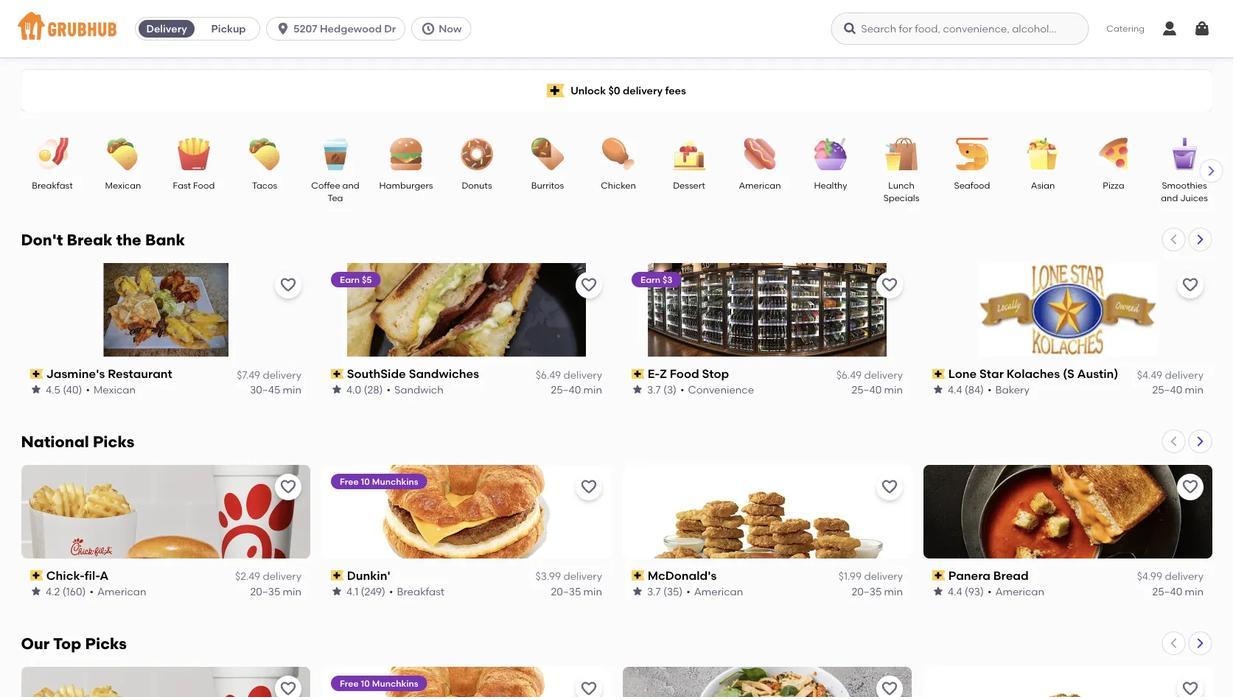 Task type: locate. For each thing, give the bounding box(es) containing it.
save this restaurant image for lone star kolaches (s austin)
[[1182, 277, 1199, 294]]

2 earn from the left
[[640, 274, 660, 285]]

fast food image
[[168, 138, 219, 170]]

earn $5
[[340, 274, 372, 285]]

$3.99 delivery
[[535, 571, 602, 583]]

$6.49 delivery
[[535, 369, 602, 381], [836, 369, 903, 381]]

min down $1.99 delivery
[[884, 586, 903, 598]]

1 $6.49 from the left
[[535, 369, 561, 381]]

1 horizontal spatial svg image
[[843, 21, 858, 36]]

0 vertical spatial munchkins
[[372, 476, 418, 487]]

mexican down mexican image
[[105, 180, 141, 191]]

subscription pass image for e-z food stop
[[632, 369, 645, 379]]

1 20–35 from the left
[[250, 586, 280, 598]]

3.7 for don't break the bank
[[647, 384, 661, 396]]

• american for chick-fil-a
[[89, 586, 146, 598]]

• american
[[89, 586, 146, 598], [686, 586, 743, 598], [988, 586, 1045, 598]]

subscription pass image left mcdonald's
[[632, 571, 645, 581]]

• american down mcdonald's
[[686, 586, 743, 598]]

1 vertical spatial free
[[340, 678, 359, 689]]

food right fast
[[193, 180, 215, 191]]

american down mcdonald's
[[694, 586, 743, 598]]

1 vertical spatial picks
[[85, 635, 127, 654]]

• right (28)
[[386, 384, 390, 396]]

munchkins
[[372, 476, 418, 487], [372, 678, 418, 689]]

save this restaurant button
[[275, 272, 301, 299], [576, 272, 602, 299], [876, 272, 903, 299], [1177, 272, 1204, 299], [275, 474, 301, 501], [576, 474, 602, 501], [876, 474, 903, 501], [1177, 474, 1204, 501], [275, 676, 301, 698], [576, 676, 602, 698], [876, 676, 903, 698], [1177, 676, 1204, 698]]

and up tea
[[342, 180, 359, 191]]

0 horizontal spatial food
[[193, 180, 215, 191]]

fees
[[665, 84, 686, 97]]

subscription pass image left e-
[[632, 369, 645, 379]]

min down $4.99 delivery
[[1185, 586, 1204, 598]]

american down american image
[[739, 180, 781, 191]]

star icon image left 4.4 (93)
[[932, 586, 944, 598]]

1 horizontal spatial $6.49
[[836, 369, 862, 381]]

25–40 min for e-z food stop
[[852, 384, 903, 396]]

american for mcdonald's
[[694, 586, 743, 598]]

hedgewood
[[320, 22, 382, 35]]

5207 hedgewood dr button
[[266, 17, 412, 41]]

top
[[53, 635, 81, 654]]

pizza image
[[1088, 138, 1140, 170]]

20–35 for mcdonald's
[[852, 586, 882, 598]]

1 caret left icon image from the top
[[1168, 234, 1180, 246]]

1 vertical spatial caret left icon image
[[1168, 436, 1180, 448]]

• right (40)
[[86, 384, 90, 396]]

20–35 min for mcdonald's
[[852, 586, 903, 598]]

3 caret left icon image from the top
[[1168, 638, 1180, 650]]

2 chick-fil-a logo image from the top
[[21, 667, 310, 698]]

25–40 for e-z food stop
[[852, 384, 882, 396]]

1 vertical spatial 4.4
[[948, 586, 962, 598]]

1 • american from the left
[[89, 586, 146, 598]]

min down $2.49 delivery
[[283, 586, 301, 598]]

3 20–35 min from the left
[[852, 586, 903, 598]]

caret left icon image down $4.49 delivery
[[1168, 436, 1180, 448]]

earn left the $3
[[640, 274, 660, 285]]

2 3.7 from the top
[[647, 586, 661, 598]]

2 $6.49 delivery from the left
[[836, 369, 903, 381]]

bank
[[145, 231, 185, 250]]

chick-fil-a logo image
[[21, 465, 310, 559], [21, 667, 310, 698]]

5207 hedgewood dr
[[294, 22, 396, 35]]

0 vertical spatial mcdonald's logo image
[[623, 465, 912, 559]]

mcdonald's logo image
[[623, 465, 912, 559], [924, 667, 1213, 698]]

1 horizontal spatial food
[[670, 367, 699, 381]]

save this restaurant image
[[279, 277, 297, 294], [580, 277, 598, 294], [881, 277, 899, 294], [580, 479, 598, 496], [881, 680, 899, 698], [1182, 680, 1199, 698]]

1 vertical spatial munchkins
[[372, 678, 418, 689]]

20–35 down $1.99 delivery
[[852, 586, 882, 598]]

3 • american from the left
[[988, 586, 1045, 598]]

• mexican
[[86, 384, 135, 396]]

0 horizontal spatial 20–35
[[250, 586, 280, 598]]

southside sandwiches logo image
[[347, 263, 586, 357]]

0 horizontal spatial breakfast
[[32, 180, 72, 191]]

2 4.4 from the top
[[948, 586, 962, 598]]

e-z food stop
[[648, 367, 729, 381]]

2 horizontal spatial svg image
[[1161, 20, 1179, 38]]

• right (249)
[[389, 586, 393, 598]]

panera
[[948, 569, 991, 583]]

2 $6.49 from the left
[[836, 369, 862, 381]]

svg image
[[1194, 20, 1212, 38], [421, 21, 436, 36]]

and inside coffee and tea
[[342, 180, 359, 191]]

• sandwich
[[386, 384, 443, 396]]

3.7 (3)
[[647, 384, 677, 396]]

pickup
[[211, 22, 246, 35]]

delivery
[[146, 22, 187, 35]]

min for dunkin'
[[583, 586, 602, 598]]

0 horizontal spatial svg image
[[421, 21, 436, 36]]

smoothies and juices
[[1161, 180, 1208, 203]]

catering
[[1107, 23, 1145, 34]]

picks right top
[[85, 635, 127, 654]]

star icon image left 4.2
[[30, 586, 42, 598]]

panera bread
[[948, 569, 1029, 583]]

seafood
[[954, 180, 990, 191]]

dunkin' logo image
[[322, 465, 611, 559], [322, 667, 611, 698]]

picks
[[93, 433, 135, 452], [85, 635, 127, 654]]

20–35 min
[[250, 586, 301, 598], [551, 586, 602, 598], [852, 586, 903, 598]]

0 vertical spatial 3.7
[[647, 384, 661, 396]]

1 3.7 from the top
[[647, 384, 661, 396]]

coffee and tea image
[[309, 138, 361, 170]]

0 vertical spatial food
[[193, 180, 215, 191]]

2 10 from the top
[[361, 678, 370, 689]]

4.4 down lone
[[948, 384, 962, 396]]

earn left the $5
[[340, 274, 360, 285]]

lunch specials image
[[876, 138, 927, 170]]

mexican
[[105, 180, 141, 191], [93, 384, 135, 396]]

star icon image left 4.0
[[331, 384, 343, 396]]

3.7
[[647, 384, 661, 396], [647, 586, 661, 598]]

1 vertical spatial chick-fil-a logo image
[[21, 667, 310, 698]]

tacos
[[252, 180, 277, 191]]

min left 4.4 (84) on the bottom right of the page
[[884, 384, 903, 396]]

caret right icon image down juices
[[1195, 234, 1207, 246]]

star icon image left 4.4 (84) on the bottom right of the page
[[932, 384, 944, 396]]

save this restaurant image
[[1182, 277, 1199, 294], [279, 479, 297, 496], [881, 479, 899, 496], [1182, 479, 1199, 496], [279, 680, 297, 698], [580, 680, 598, 698]]

• right (35)
[[686, 586, 690, 598]]

• for southside sandwiches
[[386, 384, 390, 396]]

1 horizontal spatial and
[[1161, 193, 1178, 203]]

and
[[342, 180, 359, 191], [1161, 193, 1178, 203]]

3.7 left (35)
[[647, 586, 661, 598]]

subscription pass image left southside
[[331, 369, 344, 379]]

breakfast down breakfast image
[[32, 180, 72, 191]]

caret right icon image for our top picks
[[1195, 638, 1207, 650]]

breakfast
[[32, 180, 72, 191], [397, 586, 444, 598]]

• american down bread
[[988, 586, 1045, 598]]

mcdonald's
[[648, 569, 717, 583]]

chick-
[[46, 569, 84, 583]]

subscription pass image left lone
[[932, 369, 946, 379]]

2 20–35 min from the left
[[551, 586, 602, 598]]

1 4.4 from the top
[[948, 384, 962, 396]]

2 free from the top
[[340, 678, 359, 689]]

breakfast image
[[26, 138, 78, 170]]

min for lone star kolaches (s austin)
[[1185, 384, 1204, 396]]

20–35 down $2.49 delivery
[[250, 586, 280, 598]]

jasmine's restaurant
[[46, 367, 172, 381]]

caret right icon image down $4.99 delivery
[[1195, 638, 1207, 650]]

2 vertical spatial caret left icon image
[[1168, 638, 1180, 650]]

american
[[739, 180, 781, 191], [97, 586, 146, 598], [694, 586, 743, 598], [995, 586, 1045, 598]]

0 horizontal spatial earn
[[340, 274, 360, 285]]

subscription pass image left the jasmine's
[[30, 369, 43, 379]]

caret left icon image down $4.99 delivery
[[1168, 638, 1180, 650]]

subscription pass image left chick- at the bottom left of the page
[[30, 571, 43, 581]]

1 horizontal spatial mcdonald's logo image
[[924, 667, 1213, 698]]

min for panera bread
[[1185, 586, 1204, 598]]

0 horizontal spatial svg image
[[276, 21, 291, 36]]

2 horizontal spatial 20–35 min
[[852, 586, 903, 598]]

delivery
[[623, 84, 663, 97], [262, 369, 301, 381], [563, 369, 602, 381], [864, 369, 903, 381], [1165, 369, 1204, 381], [262, 571, 301, 583], [563, 571, 602, 583], [864, 571, 903, 583], [1165, 571, 1204, 583]]

25–40 min
[[551, 384, 602, 396], [852, 384, 903, 396], [1153, 384, 1204, 396], [1153, 586, 1204, 598]]

• right (3)
[[680, 384, 684, 396]]

1 horizontal spatial 20–35
[[551, 586, 581, 598]]

4.0
[[346, 384, 361, 396]]

0 vertical spatial 10
[[361, 476, 370, 487]]

4.0 (28)
[[346, 384, 383, 396]]

caret right icon image
[[1206, 165, 1218, 177], [1195, 234, 1207, 246], [1195, 436, 1207, 448], [1195, 638, 1207, 650]]

star icon image for jasmine's restaurant
[[30, 384, 42, 396]]

3 20–35 from the left
[[852, 586, 882, 598]]

• right the (84)
[[988, 384, 992, 396]]

1 free 10 munchkins from the top
[[340, 476, 418, 487]]

caret left icon image for picks
[[1168, 638, 1180, 650]]

coffee and tea
[[311, 180, 359, 203]]

and for smoothies and juices
[[1161, 193, 1178, 203]]

southside sandwiches
[[347, 367, 479, 381]]

caret right icon image for national picks
[[1195, 436, 1207, 448]]

southside
[[347, 367, 406, 381]]

mexican down jasmine's restaurant
[[93, 384, 135, 396]]

subscription pass image left panera
[[932, 571, 946, 581]]

grubhub plus flag logo image
[[547, 84, 565, 98]]

subscription pass image
[[331, 571, 344, 581]]

caret right icon image down $4.49 delivery
[[1195, 436, 1207, 448]]

dunkin'
[[347, 569, 390, 583]]

free
[[340, 476, 359, 487], [340, 678, 359, 689]]

min for southside sandwiches
[[583, 384, 602, 396]]

1 horizontal spatial 20–35 min
[[551, 586, 602, 598]]

$3
[[663, 274, 672, 285]]

• american for panera bread
[[988, 586, 1045, 598]]

unlock $0 delivery fees
[[571, 84, 686, 97]]

0 vertical spatial dunkin' logo image
[[322, 465, 611, 559]]

min
[[283, 384, 301, 396], [583, 384, 602, 396], [884, 384, 903, 396], [1185, 384, 1204, 396], [283, 586, 301, 598], [583, 586, 602, 598], [884, 586, 903, 598], [1185, 586, 1204, 598]]

min left 3.7 (3) on the right bottom of the page
[[583, 384, 602, 396]]

1 $6.49 delivery from the left
[[535, 369, 602, 381]]

• down fil-
[[89, 586, 93, 598]]

2 horizontal spatial 20–35
[[852, 586, 882, 598]]

1 10 from the top
[[361, 476, 370, 487]]

and down smoothies
[[1161, 193, 1178, 203]]

$5
[[362, 274, 372, 285]]

picks down • mexican
[[93, 433, 135, 452]]

american down bread
[[995, 586, 1045, 598]]

0 horizontal spatial • american
[[89, 586, 146, 598]]

subscription pass image for southside sandwiches
[[331, 369, 344, 379]]

min for e-z food stop
[[884, 384, 903, 396]]

min for jasmine's restaurant
[[283, 384, 301, 396]]

1 vertical spatial dunkin' logo image
[[322, 667, 611, 698]]

3.7 down e-
[[647, 384, 661, 396]]

breakfast right (249)
[[397, 586, 444, 598]]

1 vertical spatial mcdonald's logo image
[[924, 667, 1213, 698]]

• american down "a"
[[89, 586, 146, 598]]

lunch specials
[[884, 180, 919, 203]]

earn for southside sandwiches
[[340, 274, 360, 285]]

1 vertical spatial 10
[[361, 678, 370, 689]]

• for mcdonald's
[[686, 586, 690, 598]]

1 horizontal spatial breakfast
[[397, 586, 444, 598]]

0 vertical spatial free 10 munchkins
[[340, 476, 418, 487]]

1 earn from the left
[[340, 274, 360, 285]]

stop
[[702, 367, 729, 381]]

20–35 down $3.99 delivery
[[551, 586, 581, 598]]

convenience
[[688, 384, 754, 396]]

1 horizontal spatial earn
[[640, 274, 660, 285]]

american down "a"
[[97, 586, 146, 598]]

10
[[361, 476, 370, 487], [361, 678, 370, 689]]

subscription pass image
[[30, 369, 43, 379], [331, 369, 344, 379], [632, 369, 645, 379], [932, 369, 946, 379], [30, 571, 43, 581], [632, 571, 645, 581], [932, 571, 946, 581]]

and inside smoothies and juices
[[1161, 193, 1178, 203]]

food right z
[[670, 367, 699, 381]]

min down $3.99 delivery
[[583, 586, 602, 598]]

subscription pass image for lone star kolaches (s austin)
[[932, 369, 946, 379]]

1 horizontal spatial svg image
[[1194, 20, 1212, 38]]

0 vertical spatial chick-fil-a logo image
[[21, 465, 310, 559]]

star icon image left 4.5
[[30, 384, 42, 396]]

star icon image left 4.1
[[331, 586, 343, 598]]

0 vertical spatial and
[[342, 180, 359, 191]]

1 vertical spatial 3.7
[[647, 586, 661, 598]]

• for chick-fil-a
[[89, 586, 93, 598]]

1 vertical spatial mexican
[[93, 384, 135, 396]]

20–35
[[250, 586, 280, 598], [551, 586, 581, 598], [852, 586, 882, 598]]

star icon image left 3.7 (3) on the right bottom of the page
[[632, 384, 643, 396]]

earn for e-z food stop
[[640, 274, 660, 285]]

2 horizontal spatial • american
[[988, 586, 1045, 598]]

now
[[439, 22, 462, 35]]

our
[[21, 635, 50, 654]]

save this restaurant image for panera bread
[[1182, 479, 1199, 496]]

0 vertical spatial 4.4
[[948, 384, 962, 396]]

seafood image
[[946, 138, 998, 170]]

chicken image
[[593, 138, 644, 170]]

20–35 for dunkin'
[[551, 586, 581, 598]]

the
[[116, 231, 141, 250]]

pizza
[[1103, 180, 1125, 191]]

1 horizontal spatial $6.49 delivery
[[836, 369, 903, 381]]

subscription pass image for mcdonald's
[[632, 571, 645, 581]]

and for coffee and tea
[[342, 180, 359, 191]]

• right (93)
[[988, 586, 992, 598]]

earn $3
[[640, 274, 672, 285]]

20–35 min for chick-fil-a
[[250, 586, 301, 598]]

star icon image left 3.7 (35)
[[632, 586, 643, 598]]

star icon image for chick-fil-a
[[30, 586, 42, 598]]

caret left icon image
[[1168, 234, 1180, 246], [1168, 436, 1180, 448], [1168, 638, 1180, 650]]

0 vertical spatial breakfast
[[32, 180, 72, 191]]

(40)
[[63, 384, 82, 396]]

delivery for jasmine's restaurant
[[262, 369, 301, 381]]

2 • american from the left
[[686, 586, 743, 598]]

lone star kolaches (s austin)
[[948, 367, 1119, 381]]

tacos image
[[239, 138, 290, 170]]

caret left icon image down smoothies and juices
[[1168, 234, 1180, 246]]

star icon image for panera bread
[[932, 586, 944, 598]]

0 horizontal spatial and
[[342, 180, 359, 191]]

0 vertical spatial mexican
[[105, 180, 141, 191]]

20–35 min down $1.99 delivery
[[852, 586, 903, 598]]

1 vertical spatial and
[[1161, 193, 1178, 203]]

$6.49 delivery for southside sandwiches
[[535, 369, 602, 381]]

min right 30–45
[[283, 384, 301, 396]]

20–35 min for dunkin'
[[551, 586, 602, 598]]

1 chick-fil-a logo image from the top
[[21, 465, 310, 559]]

0 horizontal spatial 20–35 min
[[250, 586, 301, 598]]

1 vertical spatial free 10 munchkins
[[340, 678, 418, 689]]

20–35 min down $2.49 delivery
[[250, 586, 301, 598]]

4.5 (40)
[[45, 384, 82, 396]]

donuts image
[[451, 138, 503, 170]]

now button
[[412, 17, 477, 41]]

1 vertical spatial food
[[670, 367, 699, 381]]

20–35 min down $3.99 delivery
[[551, 586, 602, 598]]

bakery
[[995, 384, 1030, 396]]

american for panera bread
[[995, 586, 1045, 598]]

star icon image
[[30, 384, 42, 396], [331, 384, 343, 396], [632, 384, 643, 396], [932, 384, 944, 396], [30, 586, 42, 598], [331, 586, 343, 598], [632, 586, 643, 598], [932, 586, 944, 598]]

1 20–35 min from the left
[[250, 586, 301, 598]]

0 horizontal spatial $6.49 delivery
[[535, 369, 602, 381]]

free 10 munchkins
[[340, 476, 418, 487], [340, 678, 418, 689]]

0 horizontal spatial $6.49
[[535, 369, 561, 381]]

0 vertical spatial caret left icon image
[[1168, 234, 1180, 246]]

hamburgers
[[379, 180, 433, 191]]

2 dunkin' logo image from the top
[[322, 667, 611, 698]]

galaxy cafe - brodie ln logo image
[[623, 667, 912, 698]]

min down $4.49 delivery
[[1185, 384, 1204, 396]]

4.4
[[948, 384, 962, 396], [948, 586, 962, 598]]

2 20–35 from the left
[[551, 586, 581, 598]]

0 horizontal spatial mcdonald's logo image
[[623, 465, 912, 559]]

healthy image
[[805, 138, 857, 170]]

1 horizontal spatial • american
[[686, 586, 743, 598]]

$6.49 delivery for e-z food stop
[[836, 369, 903, 381]]

$1.99 delivery
[[839, 571, 903, 583]]

4.4 left (93)
[[948, 586, 962, 598]]

0 vertical spatial free
[[340, 476, 359, 487]]

svg image
[[1161, 20, 1179, 38], [276, 21, 291, 36], [843, 21, 858, 36]]

•
[[86, 384, 90, 396], [386, 384, 390, 396], [680, 384, 684, 396], [988, 384, 992, 396], [89, 586, 93, 598], [389, 586, 393, 598], [686, 586, 690, 598], [988, 586, 992, 598]]



Task type: describe. For each thing, give the bounding box(es) containing it.
4.5
[[45, 384, 60, 396]]

(28)
[[364, 384, 383, 396]]

kolaches
[[1007, 367, 1060, 381]]

delivery for lone star kolaches (s austin)
[[1165, 369, 1204, 381]]

delivery button
[[136, 17, 198, 41]]

subscription pass image for chick-fil-a
[[30, 571, 43, 581]]

panera bread logo image
[[924, 465, 1213, 559]]

30–45 min
[[250, 384, 301, 396]]

25–40 min for lone star kolaches (s austin)
[[1153, 384, 1204, 396]]

national picks
[[21, 433, 135, 452]]

e-
[[648, 367, 660, 381]]

4.2
[[45, 586, 60, 598]]

star icon image for mcdonald's
[[632, 586, 643, 598]]

(84)
[[965, 384, 984, 396]]

restaurant
[[107, 367, 172, 381]]

min for mcdonald's
[[884, 586, 903, 598]]

$6.49 for southside sandwiches
[[535, 369, 561, 381]]

delivery for southside sandwiches
[[563, 369, 602, 381]]

(3)
[[663, 384, 677, 396]]

• for dunkin'
[[389, 586, 393, 598]]

lunch
[[888, 180, 915, 191]]

3.7 (35)
[[647, 586, 683, 598]]

delivery for chick-fil-a
[[262, 571, 301, 583]]

caret right icon image for don't break the bank
[[1195, 234, 1207, 246]]

subscription pass image for jasmine's restaurant
[[30, 369, 43, 379]]

caret left icon image for the
[[1168, 234, 1180, 246]]

lone
[[948, 367, 977, 381]]

2 munchkins from the top
[[372, 678, 418, 689]]

25–40 for lone star kolaches (s austin)
[[1153, 384, 1183, 396]]

(249)
[[361, 586, 385, 598]]

(35)
[[663, 586, 683, 598]]

national
[[21, 433, 89, 452]]

lone star kolaches (s austin) logo image
[[979, 263, 1158, 357]]

star
[[980, 367, 1004, 381]]

20–35 for chick-fil-a
[[250, 586, 280, 598]]

pickup button
[[198, 17, 260, 41]]

dessert image
[[663, 138, 715, 170]]

3.7 for national picks
[[647, 586, 661, 598]]

hamburgers image
[[380, 138, 432, 170]]

coffee
[[311, 180, 340, 191]]

dr
[[384, 22, 396, 35]]

don't break the bank
[[21, 231, 185, 250]]

$3.99
[[535, 571, 561, 583]]

• for e-z food stop
[[680, 384, 684, 396]]

2 free 10 munchkins from the top
[[340, 678, 418, 689]]

svg image inside 5207 hedgewood dr button
[[276, 21, 291, 36]]

4.2 (160)
[[45, 586, 86, 598]]

e-z food stop logo image
[[648, 263, 887, 357]]

mexican image
[[97, 138, 149, 170]]

delivery for panera bread
[[1165, 571, 1204, 583]]

american for chick-fil-a
[[97, 586, 146, 598]]

25–40 for southside sandwiches
[[551, 384, 581, 396]]

austin)
[[1077, 367, 1119, 381]]

sandwiches
[[409, 367, 479, 381]]

$4.49
[[1137, 369, 1163, 381]]

$2.49 delivery
[[235, 571, 301, 583]]

$1.99
[[839, 571, 862, 583]]

specials
[[884, 193, 919, 203]]

star icon image for e-z food stop
[[632, 384, 643, 396]]

$7.49
[[237, 369, 260, 381]]

$4.99
[[1137, 571, 1163, 583]]

• american for mcdonald's
[[686, 586, 743, 598]]

save this restaurant image for mcdonald's
[[881, 479, 899, 496]]

asian image
[[1017, 138, 1069, 170]]

• convenience
[[680, 384, 754, 396]]

save this restaurant image for chick-fil-a
[[279, 479, 297, 496]]

4.4 for national picks
[[948, 586, 962, 598]]

4.1 (249)
[[346, 586, 385, 598]]

our top picks
[[21, 635, 127, 654]]

unlock
[[571, 84, 606, 97]]

smoothies and juices image
[[1159, 138, 1210, 170]]

tea
[[327, 193, 343, 203]]

0 vertical spatial picks
[[93, 433, 135, 452]]

1 vertical spatial breakfast
[[397, 586, 444, 598]]

• breakfast
[[389, 586, 444, 598]]

break
[[67, 231, 113, 250]]

delivery for e-z food stop
[[864, 369, 903, 381]]

1 free from the top
[[340, 476, 359, 487]]

sandwich
[[394, 384, 443, 396]]

• for lone star kolaches (s austin)
[[988, 384, 992, 396]]

4.4 (84)
[[948, 384, 984, 396]]

bread
[[994, 569, 1029, 583]]

dessert
[[673, 180, 705, 191]]

(160)
[[62, 586, 86, 598]]

(s
[[1063, 367, 1075, 381]]

chicken
[[601, 180, 636, 191]]

• bakery
[[988, 384, 1030, 396]]

30–45
[[250, 384, 280, 396]]

$0
[[609, 84, 621, 97]]

fast food
[[173, 180, 215, 191]]

• for panera bread
[[988, 586, 992, 598]]

jasmine's restaurant logo image
[[103, 263, 228, 357]]

25–40 min for panera bread
[[1153, 586, 1204, 598]]

fast
[[173, 180, 191, 191]]

star icon image for southside sandwiches
[[331, 384, 343, 396]]

a
[[99, 569, 108, 583]]

$2.49
[[235, 571, 260, 583]]

$6.49 for e-z food stop
[[836, 369, 862, 381]]

main navigation navigation
[[0, 0, 1234, 58]]

4.4 (93)
[[948, 586, 984, 598]]

4.4 for don't break the bank
[[948, 384, 962, 396]]

healthy
[[814, 180, 847, 191]]

burritos
[[531, 180, 564, 191]]

• for jasmine's restaurant
[[86, 384, 90, 396]]

(93)
[[965, 586, 984, 598]]

star icon image for lone star kolaches (s austin)
[[932, 384, 944, 396]]

z
[[660, 367, 667, 381]]

juices
[[1180, 193, 1208, 203]]

2 caret left icon image from the top
[[1168, 436, 1180, 448]]

burritos image
[[522, 138, 573, 170]]

Search for food, convenience, alcohol... search field
[[831, 13, 1089, 45]]

25–40 min for southside sandwiches
[[551, 384, 602, 396]]

smoothies
[[1162, 180, 1207, 191]]

$4.99 delivery
[[1137, 571, 1204, 583]]

5207
[[294, 22, 318, 35]]

caret right icon image up smoothies
[[1206, 165, 1218, 177]]

american image
[[734, 138, 786, 170]]

subscription pass image for panera bread
[[932, 571, 946, 581]]

min for chick-fil-a
[[283, 586, 301, 598]]

donuts
[[462, 180, 492, 191]]

svg image inside now button
[[421, 21, 436, 36]]

25–40 for panera bread
[[1153, 586, 1183, 598]]

catering button
[[1097, 12, 1156, 45]]

delivery for dunkin'
[[563, 571, 602, 583]]

star icon image for dunkin'
[[331, 586, 343, 598]]

jasmine's
[[46, 367, 105, 381]]

1 munchkins from the top
[[372, 476, 418, 487]]

1 dunkin' logo image from the top
[[322, 465, 611, 559]]

chick-fil-a
[[46, 569, 108, 583]]

delivery for mcdonald's
[[864, 571, 903, 583]]



Task type: vqa. For each thing, say whether or not it's contained in the screenshot.
4.5 (40)
yes



